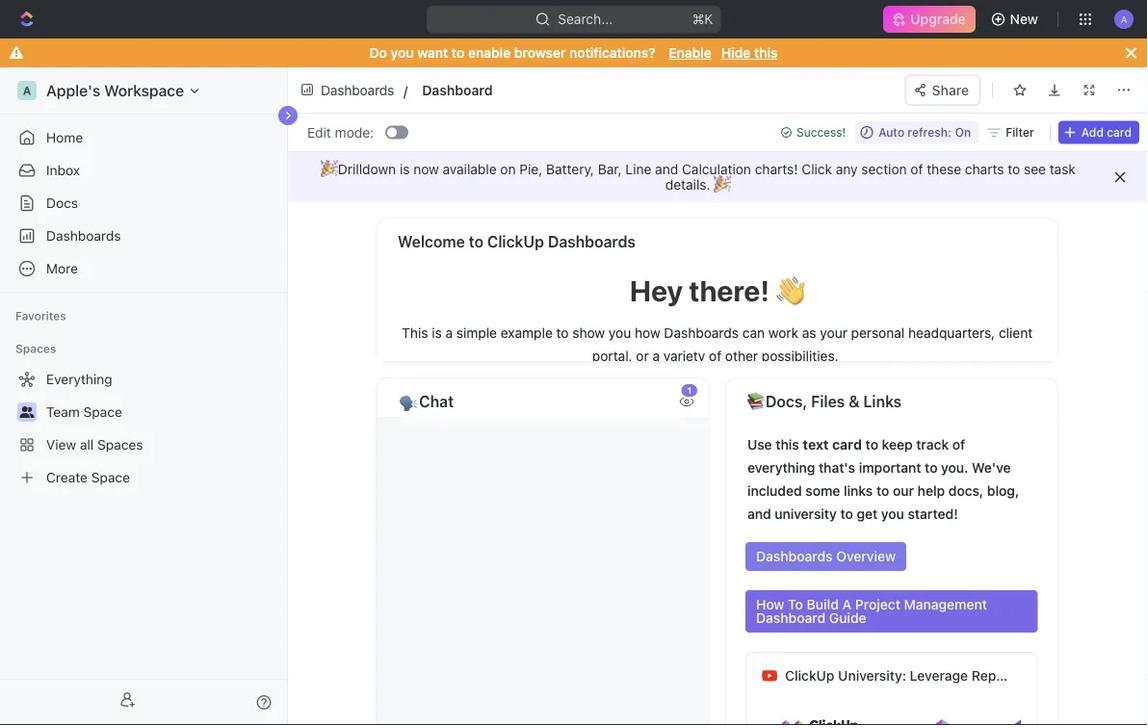 Task type: locate. For each thing, give the bounding box(es) containing it.
card right 'add' in the right of the page
[[1108, 126, 1132, 139]]

space for create space
[[91, 470, 130, 486]]

1 vertical spatial is
[[432, 325, 442, 341]]

to right want
[[452, 45, 465, 61]]

1 horizontal spatial 🎉
[[714, 177, 728, 193]]

more button
[[8, 253, 279, 284]]

0 vertical spatial is
[[400, 161, 410, 177]]

0 vertical spatial space
[[83, 404, 122, 420]]

of up you.
[[953, 437, 966, 453]]

spaces inside tree
[[97, 437, 143, 453]]

1 horizontal spatial and
[[748, 506, 772, 522]]

possibilities.
[[762, 348, 839, 364]]

0 vertical spatial a
[[446, 325, 453, 341]]

clickup university: leverage reporting with dashboards
[[785, 668, 1146, 684]]

1 horizontal spatial card
[[1108, 126, 1132, 139]]

1 vertical spatial you
[[609, 325, 631, 341]]

any
[[836, 161, 858, 177]]

view all spaces
[[46, 437, 143, 453]]

space inside team space link
[[83, 404, 122, 420]]

upgrade link
[[884, 6, 976, 33]]

dashboards down the bar,
[[548, 233, 636, 251]]

want
[[418, 45, 448, 61]]

0 vertical spatial and
[[656, 161, 679, 177]]

2 horizontal spatial you
[[882, 506, 905, 522]]

dashboards link up the mode:
[[296, 76, 401, 104]]

None text field
[[422, 78, 585, 102]]

and right line
[[656, 161, 679, 177]]

0 vertical spatial of
[[911, 161, 924, 177]]

a right the or
[[653, 348, 660, 364]]

pm
[[1021, 77, 1040, 91]]

dashboards inside button
[[548, 233, 636, 251]]

all
[[80, 437, 94, 453]]

1 vertical spatial this
[[776, 437, 800, 453]]

apple's workspace, , element
[[17, 81, 37, 100]]

see
[[1025, 161, 1047, 177]]

🎉 right details.
[[714, 177, 728, 193]]

and inside to keep track of everything that's important to you. we've included some links to our help docs, blog, and university to get you started!
[[748, 506, 772, 522]]

card up that's
[[833, 437, 862, 453]]

how
[[635, 325, 661, 341]]

0 vertical spatial a
[[1121, 13, 1128, 24]]

home link
[[8, 122, 279, 153]]

card inside button
[[1108, 126, 1132, 139]]

clickup down dashboard
[[785, 668, 835, 684]]

spaces right all
[[97, 437, 143, 453]]

this right hide
[[755, 45, 778, 61]]

1 horizontal spatial of
[[911, 161, 924, 177]]

1 vertical spatial of
[[709, 348, 722, 364]]

0 horizontal spatial spaces
[[15, 342, 56, 356]]

of left "these"
[[911, 161, 924, 177]]

space inside create space link
[[91, 470, 130, 486]]

you up portal, at the right
[[609, 325, 631, 341]]

0 horizontal spatial 🎉
[[321, 161, 335, 177]]

help
[[918, 483, 946, 499]]

portal,
[[593, 348, 633, 364]]

0 horizontal spatial you
[[391, 45, 414, 61]]

filter button
[[983, 121, 1043, 144]]

this
[[755, 45, 778, 61], [776, 437, 800, 453]]

tree containing everything
[[8, 364, 279, 493]]

use
[[748, 437, 773, 453]]

dashboards link up more dropdown button
[[8, 221, 279, 252]]

0 horizontal spatial clickup
[[488, 233, 544, 251]]

1 horizontal spatial spaces
[[97, 437, 143, 453]]

📚
[[747, 393, 762, 411]]

a inside dropdown button
[[1121, 13, 1128, 24]]

1 vertical spatial a
[[23, 84, 31, 97]]

clickup university: leverage reporting with dashboards link
[[785, 653, 1146, 700]]

on
[[956, 126, 972, 139]]

of inside 🎉 drilldown is now available on pie, battery, bar, line and calculation charts! click any section of these charts to see task details.  🎉
[[911, 161, 924, 177]]

bar,
[[598, 161, 622, 177]]

a left apple's
[[23, 84, 31, 97]]

2 vertical spatial a
[[843, 597, 852, 613]]

a right build
[[843, 597, 852, 613]]

is left now at the top left of page
[[400, 161, 410, 177]]

tree
[[8, 364, 279, 493]]

how to build a project management dashboard guide
[[757, 597, 991, 626]]

everything
[[46, 372, 112, 387]]

docs
[[46, 195, 78, 211]]

a
[[446, 325, 453, 341], [653, 348, 660, 364]]

0 horizontal spatial a
[[23, 84, 31, 97]]

is right 'this'
[[432, 325, 442, 341]]

your
[[821, 325, 848, 341]]

do
[[370, 45, 387, 61]]

card
[[1108, 126, 1132, 139], [833, 437, 862, 453]]

battery,
[[546, 161, 595, 177]]

you right do
[[391, 45, 414, 61]]

build
[[807, 597, 839, 613]]

to left keep
[[866, 437, 879, 453]]

clickup logo image
[[1053, 75, 1139, 93]]

everything
[[748, 460, 816, 476]]

team space link
[[46, 397, 276, 428]]

is
[[400, 161, 410, 177], [432, 325, 442, 341]]

0 horizontal spatial is
[[400, 161, 410, 177]]

this is a simple example to show you how dashboards can work as your personal headquarters, client portal, or a variety of other possibilities.
[[402, 325, 1037, 364]]

to left see
[[1008, 161, 1021, 177]]

0 vertical spatial spaces
[[15, 342, 56, 356]]

a left simple in the left of the page
[[446, 325, 453, 341]]

or
[[636, 348, 649, 364]]

1 horizontal spatial is
[[432, 325, 442, 341]]

2 horizontal spatial a
[[1121, 13, 1128, 24]]

to
[[452, 45, 465, 61], [1008, 161, 1021, 177], [469, 233, 484, 251], [557, 325, 569, 341], [866, 437, 879, 453], [925, 460, 938, 476], [877, 483, 890, 499], [841, 506, 854, 522]]

0 horizontal spatial dashboards link
[[8, 221, 279, 252]]

1 vertical spatial spaces
[[97, 437, 143, 453]]

1 vertical spatial card
[[833, 437, 862, 453]]

notifications?
[[570, 45, 656, 61]]

dashboards up the variety
[[664, 325, 739, 341]]

to inside this is a simple example to show you how dashboards can work as your personal headquarters, client portal, or a variety of other possibilities.
[[557, 325, 569, 341]]

0 vertical spatial clickup
[[488, 233, 544, 251]]

2 horizontal spatial of
[[953, 437, 966, 453]]

spaces down favorites
[[15, 342, 56, 356]]

add card
[[1082, 126, 1132, 139]]

add card button
[[1059, 121, 1140, 144]]

2023
[[942, 77, 973, 91]]

hide
[[722, 45, 751, 61]]

spaces
[[15, 342, 56, 356], [97, 437, 143, 453]]

a up the clickup logo
[[1121, 13, 1128, 24]]

a inside how to build a project management dashboard guide
[[843, 597, 852, 613]]

of
[[911, 161, 924, 177], [709, 348, 722, 364], [953, 437, 966, 453]]

simple
[[457, 325, 497, 341]]

you inside to keep track of everything that's important to you. we've included some links to our help docs, blog, and university to get you started!
[[882, 506, 905, 522]]

space down view all spaces
[[91, 470, 130, 486]]

create space link
[[8, 463, 276, 493]]

welcome to clickup dashboards
[[398, 233, 636, 251]]

keep
[[882, 437, 913, 453]]

docs,
[[766, 393, 808, 411]]

section
[[862, 161, 907, 177]]

view all spaces link
[[8, 430, 276, 461]]

1
[[688, 386, 692, 396]]

drilldown
[[338, 161, 396, 177]]

filter button
[[983, 121, 1043, 144]]

1 vertical spatial space
[[91, 470, 130, 486]]

0 vertical spatial dashboards link
[[296, 76, 401, 104]]

to left show
[[557, 325, 569, 341]]

click
[[802, 161, 833, 177]]

new
[[1011, 11, 1039, 27]]

2 vertical spatial of
[[953, 437, 966, 453]]

edit mode:
[[307, 124, 374, 140]]

team
[[46, 404, 80, 420]]

2 vertical spatial you
[[882, 506, 905, 522]]

and down included
[[748, 506, 772, 522]]

dashboards
[[321, 82, 394, 98], [46, 228, 121, 244], [548, 233, 636, 251], [664, 325, 739, 341], [757, 549, 833, 565], [1069, 668, 1146, 684]]

is inside this is a simple example to show you how dashboards can work as your personal headquarters, client portal, or a variety of other possibilities.
[[432, 325, 442, 341]]

0 vertical spatial card
[[1108, 126, 1132, 139]]

a
[[1121, 13, 1128, 24], [23, 84, 31, 97], [843, 597, 852, 613]]

to right welcome
[[469, 233, 484, 251]]

🎉 down edit
[[321, 161, 335, 177]]

1 vertical spatial clickup
[[785, 668, 835, 684]]

with
[[1038, 668, 1066, 684]]

clickup down on
[[488, 233, 544, 251]]

dashboards up more
[[46, 228, 121, 244]]

0 vertical spatial this
[[755, 45, 778, 61]]

space for team space
[[83, 404, 122, 420]]

1 horizontal spatial a
[[653, 348, 660, 364]]

example
[[501, 325, 553, 341]]

you down our
[[882, 506, 905, 522]]

files
[[812, 393, 845, 411]]

user group image
[[20, 407, 34, 418]]

dashboards inside sidebar navigation
[[46, 228, 121, 244]]

enable
[[669, 45, 712, 61]]

this up everything
[[776, 437, 800, 453]]

reporting
[[972, 668, 1035, 684]]

you
[[391, 45, 414, 61], [609, 325, 631, 341], [882, 506, 905, 522]]

0 horizontal spatial and
[[656, 161, 679, 177]]

management
[[905, 597, 988, 613]]

1 vertical spatial and
[[748, 506, 772, 522]]

1 horizontal spatial a
[[843, 597, 852, 613]]

1 horizontal spatial you
[[609, 325, 631, 341]]

space up view all spaces
[[83, 404, 122, 420]]

on
[[501, 161, 516, 177]]

to inside 🎉 drilldown is now available on pie, battery, bar, line and calculation charts! click any section of these charts to see task details.  🎉
[[1008, 161, 1021, 177]]

these
[[927, 161, 962, 177]]

1 horizontal spatial dashboards link
[[296, 76, 401, 104]]

0 horizontal spatial of
[[709, 348, 722, 364]]

a inside navigation
[[23, 84, 31, 97]]

charts
[[966, 161, 1005, 177]]

our
[[893, 483, 915, 499]]

university:
[[839, 668, 907, 684]]

important
[[859, 460, 922, 476]]

of left other
[[709, 348, 722, 364]]

dashboards link
[[296, 76, 401, 104], [8, 221, 279, 252]]

inbox link
[[8, 155, 279, 186]]



Task type: describe. For each thing, give the bounding box(es) containing it.
🗣 chat button
[[397, 388, 666, 415]]

dashboards up the mode:
[[321, 82, 394, 98]]

edit
[[307, 124, 331, 140]]

there!
[[689, 274, 770, 308]]

to up help
[[925, 460, 938, 476]]

this
[[402, 325, 428, 341]]

do you want to enable browser notifications? enable hide this
[[370, 45, 778, 61]]

is inside 🎉 drilldown is now available on pie, battery, bar, line and calculation charts! click any section of these charts to see task details.  🎉
[[400, 161, 410, 177]]

dashboards down university
[[757, 549, 833, 565]]

of inside this is a simple example to show you how dashboards can work as your personal headquarters, client portal, or a variety of other possibilities.
[[709, 348, 722, 364]]

refresh:
[[908, 126, 952, 139]]

1 horizontal spatial clickup
[[785, 668, 835, 684]]

a button
[[1109, 4, 1140, 35]]

auto
[[879, 126, 905, 139]]

other
[[726, 348, 759, 364]]

sidebar navigation
[[0, 67, 292, 726]]

upgrade
[[911, 11, 966, 27]]

included
[[748, 483, 803, 499]]

how
[[757, 597, 785, 613]]

get
[[857, 506, 878, 522]]

use this text card
[[748, 437, 862, 453]]

share button
[[906, 75, 981, 106]]

team space
[[46, 404, 122, 420]]

🎉 drilldown is now available on pie, battery, bar, line and calculation charts! click any section of these charts to see task details.  🎉
[[321, 161, 1076, 193]]

share
[[933, 82, 970, 98]]

17,
[[924, 77, 939, 91]]

mode:
[[335, 124, 374, 140]]

track
[[917, 437, 950, 453]]

0 horizontal spatial a
[[446, 325, 453, 341]]

can
[[743, 325, 765, 341]]

2:59
[[991, 77, 1018, 91]]

line
[[626, 161, 652, 177]]

welcome to clickup dashboards button
[[397, 228, 1039, 255]]

blog,
[[988, 483, 1020, 499]]

welcome
[[398, 233, 465, 251]]

⌘k
[[692, 11, 713, 27]]

details.
[[666, 177, 711, 193]]

task
[[1050, 161, 1076, 177]]

📚 docs, files & links
[[747, 393, 902, 411]]

to keep track of everything that's important to you. we've included some links to our help docs, blog, and university to get you started!
[[748, 437, 1023, 522]]

as
[[803, 325, 817, 341]]

1 button
[[680, 383, 700, 412]]

view
[[46, 437, 76, 453]]

🗣
[[398, 393, 416, 411]]

auto refresh: on
[[879, 126, 972, 139]]

nov
[[897, 77, 920, 91]]

0 vertical spatial you
[[391, 45, 414, 61]]

work
[[769, 325, 799, 341]]

tree inside sidebar navigation
[[8, 364, 279, 493]]

headquarters,
[[909, 325, 996, 341]]

👋
[[776, 274, 805, 308]]

dashboards inside this is a simple example to show you how dashboards can work as your personal headquarters, client portal, or a variety of other possibilities.
[[664, 325, 739, 341]]

some
[[806, 483, 841, 499]]

success!
[[797, 126, 846, 139]]

you inside this is a simple example to show you how dashboards can work as your personal headquarters, client portal, or a variety of other possibilities.
[[609, 325, 631, 341]]

clickup inside button
[[488, 233, 544, 251]]

to
[[789, 597, 804, 613]]

favorites
[[15, 309, 66, 323]]

leverage
[[910, 668, 969, 684]]

links
[[844, 483, 873, 499]]

dashboards right with
[[1069, 668, 1146, 684]]

favorites button
[[8, 305, 74, 328]]

more
[[46, 261, 78, 277]]

university
[[775, 506, 837, 522]]

🎉 drilldown is now available on pie, battery, bar, line and calculation charts! click any section of these charts to see task details.  🎉 alert
[[288, 152, 1148, 202]]

we've
[[972, 460, 1012, 476]]

apple's workspace
[[46, 81, 184, 100]]

of inside to keep track of everything that's important to you. we've included some links to our help docs, blog, and university to get you started!
[[953, 437, 966, 453]]

guide
[[830, 611, 867, 626]]

pie,
[[520, 161, 543, 177]]

links
[[864, 393, 902, 411]]

docs link
[[8, 188, 279, 219]]

to left get
[[841, 506, 854, 522]]

you.
[[942, 460, 969, 476]]

home
[[46, 130, 83, 146]]

docs,
[[949, 483, 984, 499]]

client
[[999, 325, 1033, 341]]

chat
[[419, 393, 454, 411]]

project
[[856, 597, 901, 613]]

available
[[443, 161, 497, 177]]

1 vertical spatial dashboards link
[[8, 221, 279, 252]]

and inside 🎉 drilldown is now available on pie, battery, bar, line and calculation charts! click any section of these charts to see task details.  🎉
[[656, 161, 679, 177]]

📚 docs, files & links button
[[746, 388, 1040, 415]]

to inside button
[[469, 233, 484, 251]]

1 vertical spatial a
[[653, 348, 660, 364]]

started!
[[908, 506, 959, 522]]

browser
[[515, 45, 566, 61]]

workspace
[[104, 81, 184, 100]]

to left our
[[877, 483, 890, 499]]

calculation
[[682, 161, 752, 177]]

0 horizontal spatial card
[[833, 437, 862, 453]]



Task type: vqa. For each thing, say whether or not it's contained in the screenshot.
your
yes



